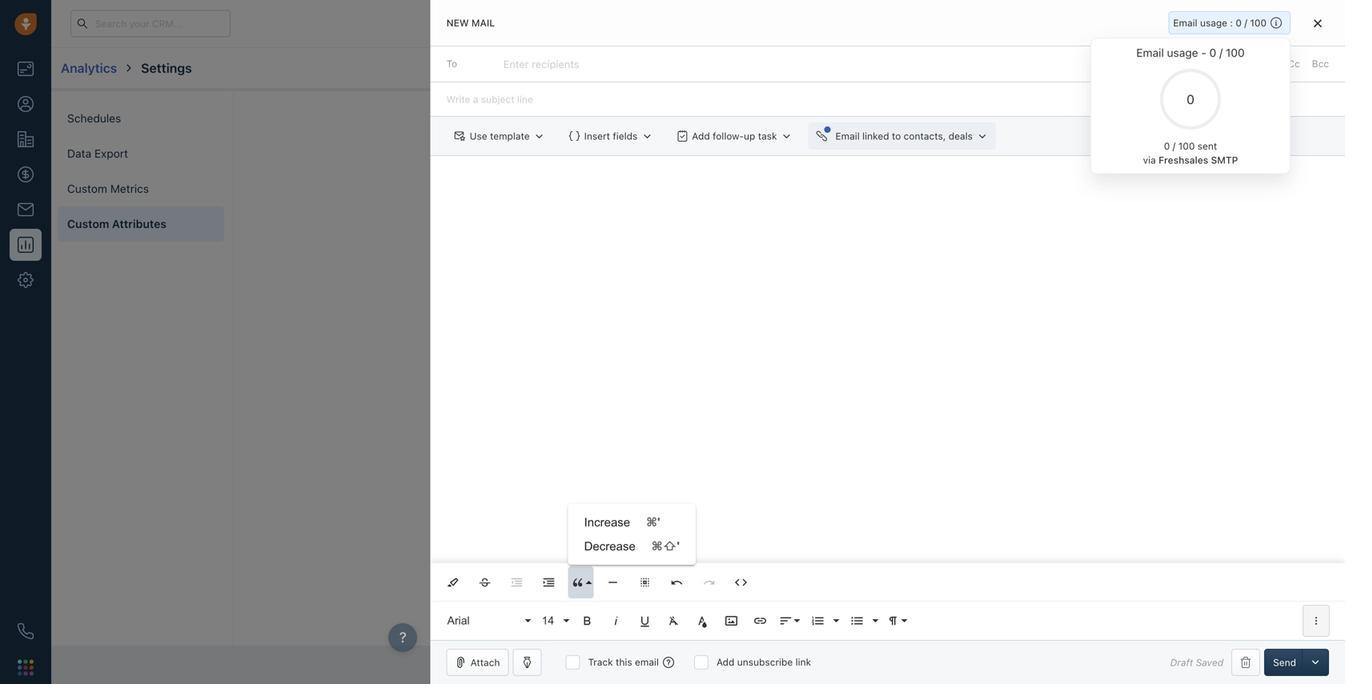 Task type: describe. For each thing, give the bounding box(es) containing it.
⌘'
[[647, 516, 661, 529]]

usage for -
[[1168, 46, 1199, 59]]

add unsubscribe link
[[717, 657, 811, 668]]

fields
[[613, 131, 638, 142]]

email usage - 0 / 100
[[1137, 46, 1245, 59]]

template
[[490, 131, 530, 142]]

link
[[796, 657, 811, 668]]

plans
[[1089, 18, 1114, 29]]

contacts,
[[904, 131, 946, 142]]

new
[[447, 17, 469, 28]]

Enter recipients text field
[[504, 51, 583, 77]]

:
[[1231, 17, 1234, 28]]

explore plans
[[1052, 18, 1114, 29]]

100 for email usage : 0 / 100
[[1251, 17, 1267, 28]]

email linked to contacts, deals button
[[809, 123, 996, 150]]

strikethrough (⌘s) image
[[478, 576, 492, 590]]

use
[[470, 131, 487, 142]]

⌘⇧'
[[652, 540, 680, 553]]

dialog containing increase
[[431, 0, 1346, 685]]

arial
[[447, 615, 470, 628]]

redo (⌘⇧z) image
[[702, 576, 717, 590]]

freshsales
[[1159, 154, 1209, 166]]

explore plans link
[[1043, 14, 1123, 33]]

/ for :
[[1245, 17, 1248, 28]]

email linked to contacts, deals
[[836, 131, 973, 142]]

insert horizontal line image
[[606, 576, 620, 590]]

usage for :
[[1201, 17, 1228, 28]]

linked
[[863, 131, 890, 142]]

-
[[1202, 46, 1207, 59]]

draft
[[1171, 658, 1194, 669]]

track this email
[[588, 657, 659, 668]]

0 right -
[[1210, 46, 1217, 59]]

email for email linked to contacts, deals
[[836, 131, 860, 142]]

smtp
[[1211, 154, 1239, 166]]

1
[[1240, 13, 1245, 23]]

insert fields button
[[561, 123, 661, 150]]

sent
[[1198, 141, 1218, 152]]

via
[[1144, 154, 1156, 166]]

new mail
[[447, 17, 495, 28]]

add for add unsubscribe link
[[717, 657, 735, 668]]

email for email usage : 0 / 100
[[1174, 17, 1198, 28]]

attach
[[471, 658, 500, 669]]

mail
[[472, 17, 495, 28]]

Search your CRM... text field
[[70, 10, 231, 37]]

14
[[542, 615, 554, 628]]

0 inside dialog
[[1236, 17, 1242, 28]]

/ for -
[[1220, 46, 1223, 59]]

deals
[[949, 131, 973, 142]]

email
[[635, 657, 659, 668]]

explore
[[1052, 18, 1087, 29]]

increase indent (⌘]) image
[[542, 576, 556, 590]]



Task type: vqa. For each thing, say whether or not it's contained in the screenshot.
deals
yes



Task type: locate. For each thing, give the bounding box(es) containing it.
dialog
[[431, 0, 1346, 685]]

send
[[1274, 658, 1297, 669]]

1 horizontal spatial add
[[717, 657, 735, 668]]

0 vertical spatial email
[[1174, 17, 1198, 28]]

1 vertical spatial email
[[1137, 46, 1165, 59]]

/ up freshsales
[[1173, 141, 1176, 152]]

add inside button
[[692, 131, 710, 142]]

1 vertical spatial 100
[[1226, 46, 1245, 59]]

this
[[616, 657, 633, 668]]

1 link
[[1223, 10, 1250, 37]]

freshworks switcher image
[[18, 660, 34, 676]]

select all image
[[638, 576, 652, 590]]

2 horizontal spatial /
[[1245, 17, 1248, 28]]

undo (⌘z) image
[[670, 576, 685, 590]]

100 right 1
[[1251, 17, 1267, 28]]

add
[[692, 131, 710, 142], [717, 657, 735, 668]]

1 horizontal spatial 100
[[1226, 46, 1245, 59]]

draft saved
[[1171, 658, 1224, 669]]

100
[[1251, 17, 1267, 28], [1226, 46, 1245, 59], [1179, 141, 1195, 152]]

phone element
[[10, 616, 42, 648]]

decrease
[[584, 540, 636, 553]]

1 horizontal spatial usage
[[1201, 17, 1228, 28]]

2 horizontal spatial 100
[[1251, 17, 1267, 28]]

application containing increase
[[431, 155, 1346, 641]]

2 horizontal spatial email
[[1174, 17, 1198, 28]]

add follow-up task button
[[669, 123, 801, 150]]

2 vertical spatial email
[[836, 131, 860, 142]]

0 horizontal spatial /
[[1173, 141, 1176, 152]]

/
[[1245, 17, 1248, 28], [1220, 46, 1223, 59], [1173, 141, 1176, 152]]

Write a subject line text field
[[431, 83, 1346, 116]]

0 right :
[[1236, 17, 1242, 28]]

email left linked
[[836, 131, 860, 142]]

usage
[[1201, 17, 1228, 28], [1168, 46, 1199, 59]]

1 horizontal spatial email
[[1137, 46, 1165, 59]]

insert
[[584, 131, 610, 142]]

0 horizontal spatial usage
[[1168, 46, 1199, 59]]

email
[[1174, 17, 1198, 28], [1137, 46, 1165, 59], [836, 131, 860, 142]]

unsubscribe
[[738, 657, 793, 668]]

1 vertical spatial /
[[1220, 46, 1223, 59]]

usage left -
[[1168, 46, 1199, 59]]

0 inside 0 / 100 sent via freshsales smtp
[[1164, 141, 1170, 152]]

14 button
[[536, 606, 572, 638]]

100 up freshsales
[[1179, 141, 1195, 152]]

add left follow-
[[692, 131, 710, 142]]

to
[[447, 58, 457, 69]]

0 vertical spatial usage
[[1201, 17, 1228, 28]]

usage left :
[[1201, 17, 1228, 28]]

phone image
[[18, 624, 34, 640]]

arial button
[[442, 606, 533, 638]]

0 vertical spatial add
[[692, 131, 710, 142]]

cc
[[1288, 58, 1301, 69]]

saved
[[1196, 658, 1224, 669]]

0 vertical spatial 100
[[1251, 17, 1267, 28]]

background color image
[[446, 576, 460, 590]]

insert fields
[[584, 131, 638, 142]]

100 inside dialog
[[1251, 17, 1267, 28]]

close image
[[1314, 19, 1322, 28]]

0 / 100 sent via freshsales smtp
[[1144, 141, 1239, 166]]

0 up freshsales
[[1164, 141, 1170, 152]]

email left -
[[1137, 46, 1165, 59]]

follow-
[[713, 131, 744, 142]]

100 inside 0 / 100 sent via freshsales smtp
[[1179, 141, 1195, 152]]

task
[[758, 131, 777, 142]]

0 horizontal spatial 100
[[1179, 141, 1195, 152]]

1 vertical spatial usage
[[1168, 46, 1199, 59]]

0 down email usage - 0 / 100
[[1187, 92, 1195, 107]]

0 vertical spatial /
[[1245, 17, 1248, 28]]

use template
[[470, 131, 530, 142]]

100 down '1' link
[[1226, 46, 1245, 59]]

1 vertical spatial add
[[717, 657, 735, 668]]

2 vertical spatial /
[[1173, 141, 1176, 152]]

0 horizontal spatial add
[[692, 131, 710, 142]]

add for add follow-up task
[[692, 131, 710, 142]]

up
[[744, 131, 756, 142]]

email inside button
[[836, 131, 860, 142]]

0 horizontal spatial email
[[836, 131, 860, 142]]

100 for email usage - 0 / 100
[[1226, 46, 1245, 59]]

/ right 1
[[1245, 17, 1248, 28]]

add left the unsubscribe
[[717, 657, 735, 668]]

/ inside 0 / 100 sent via freshsales smtp
[[1173, 141, 1176, 152]]

attach button
[[447, 650, 509, 677]]

email usage : 0 / 100
[[1174, 17, 1267, 28]]

use template button
[[447, 123, 553, 150]]

decrease indent (⌘[) image
[[510, 576, 524, 590]]

bcc
[[1313, 58, 1330, 69]]

increase
[[584, 516, 630, 529]]

email up email usage - 0 / 100
[[1174, 17, 1198, 28]]

track
[[588, 657, 613, 668]]

add follow-up task
[[692, 131, 777, 142]]

0
[[1236, 17, 1242, 28], [1210, 46, 1217, 59], [1187, 92, 1195, 107], [1164, 141, 1170, 152]]

code view image
[[734, 576, 749, 590]]

2 vertical spatial 100
[[1179, 141, 1195, 152]]

1 horizontal spatial /
[[1220, 46, 1223, 59]]

/ right -
[[1220, 46, 1223, 59]]

application
[[431, 155, 1346, 641]]

email for email usage - 0 / 100
[[1137, 46, 1165, 59]]

to
[[892, 131, 901, 142]]

send button
[[1265, 650, 1306, 677]]



